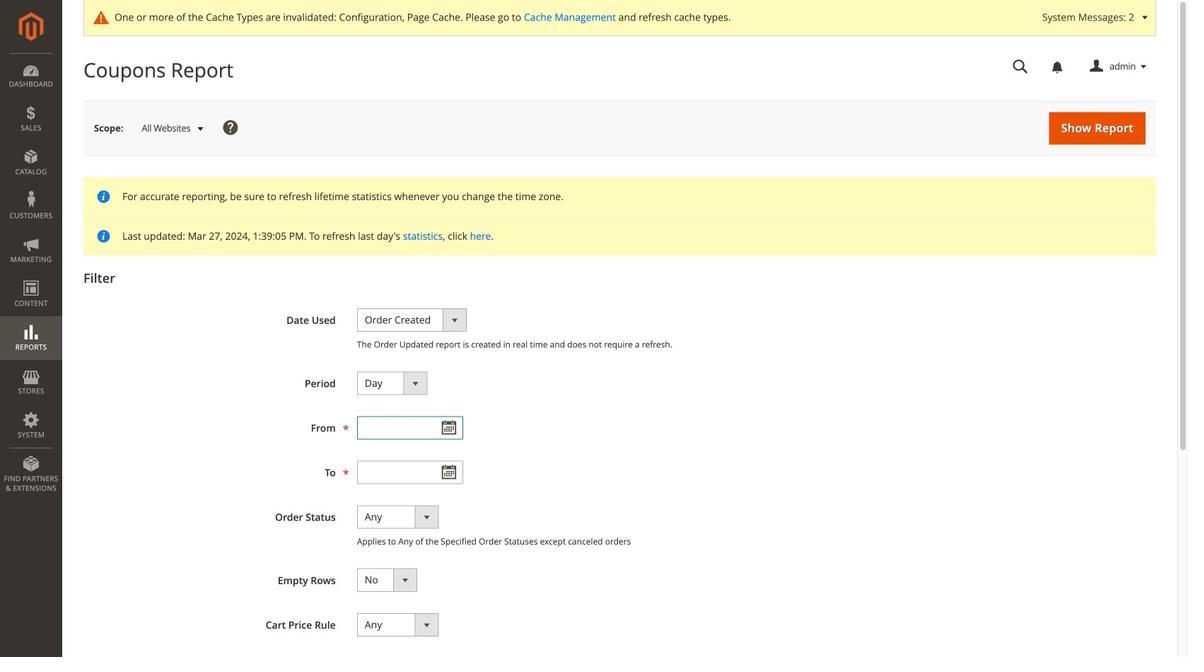 Task type: locate. For each thing, give the bounding box(es) containing it.
None text field
[[357, 416, 463, 439], [357, 461, 463, 484], [357, 416, 463, 439], [357, 461, 463, 484]]

magento admin panel image
[[19, 12, 43, 41]]

None text field
[[1003, 54, 1038, 79]]

menu bar
[[0, 53, 62, 500]]



Task type: vqa. For each thing, say whether or not it's contained in the screenshot.
text field
yes



